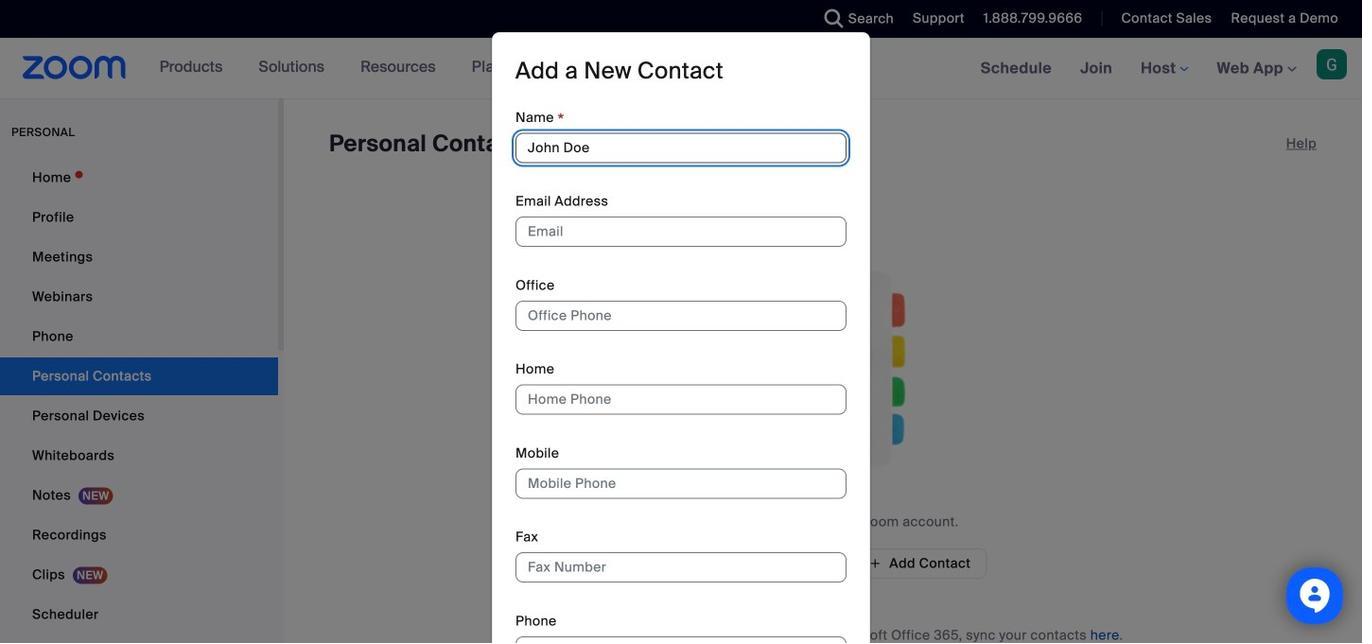 Task type: describe. For each thing, give the bounding box(es) containing it.
Home Phone text field
[[516, 385, 847, 415]]

meetings navigation
[[967, 38, 1362, 100]]

0 horizontal spatial add image
[[674, 554, 688, 573]]

Email text field
[[516, 217, 847, 247]]

First and Last Name text field
[[516, 133, 847, 163]]



Task type: locate. For each thing, give the bounding box(es) containing it.
banner
[[0, 38, 1362, 100]]

Fax Number text field
[[516, 553, 847, 583]]

personal menu menu
[[0, 159, 278, 643]]

1 horizontal spatial add image
[[869, 555, 882, 572]]

Office Phone text field
[[516, 301, 847, 331]]

product information navigation
[[145, 38, 597, 98]]

Mobile Phone text field
[[516, 469, 847, 499]]

dialog
[[492, 32, 870, 643]]

add image
[[674, 554, 688, 573], [869, 555, 882, 572]]



Task type: vqa. For each thing, say whether or not it's contained in the screenshot.
'Personal Menu' menu
yes



